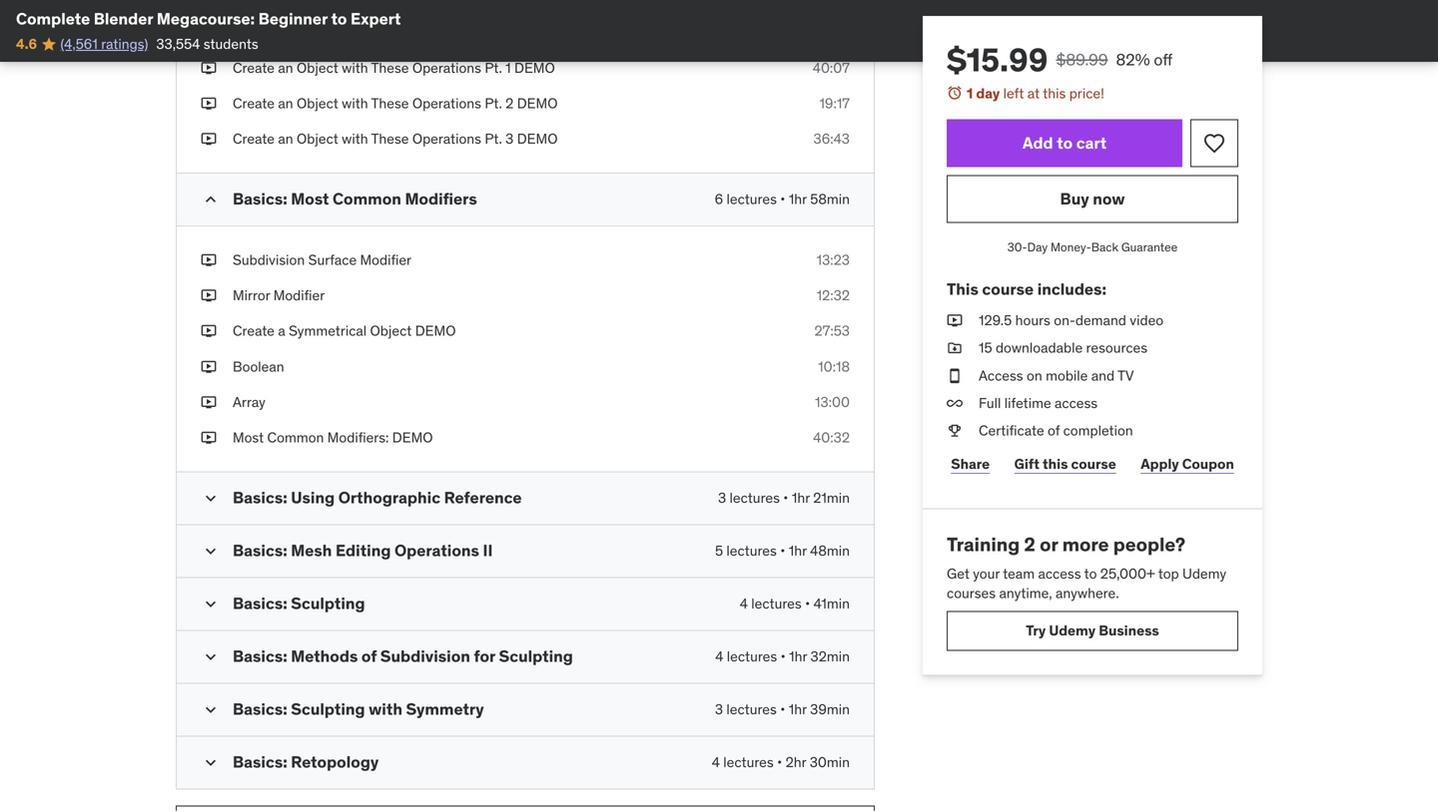 Task type: vqa. For each thing, say whether or not it's contained in the screenshot.


Task type: locate. For each thing, give the bounding box(es) containing it.
• for reference
[[783, 489, 788, 507]]

5
[[715, 542, 723, 560]]

small image
[[201, 190, 221, 210], [201, 542, 221, 562], [201, 648, 221, 668], [201, 754, 221, 774]]

certificate of completion
[[979, 422, 1133, 440]]

xsmall image
[[201, 23, 217, 42], [201, 58, 217, 78], [201, 94, 217, 113], [201, 129, 217, 149], [201, 251, 217, 270], [947, 311, 963, 331], [947, 339, 963, 358], [947, 366, 963, 386], [201, 393, 217, 412], [947, 394, 963, 413], [947, 421, 963, 441], [201, 428, 217, 448]]

common left modifiers:
[[267, 429, 324, 447]]

access down or
[[1038, 565, 1081, 583]]

for
[[474, 647, 495, 667]]

operations
[[412, 59, 481, 77], [412, 94, 481, 112], [412, 130, 481, 148], [394, 541, 479, 561]]

1 vertical spatial to
[[1057, 133, 1073, 153]]

basics: sculpting
[[233, 594, 365, 614]]

2 vertical spatial sculpting
[[291, 700, 365, 720]]

2 create from the top
[[233, 94, 275, 112]]

lectures right "6"
[[727, 190, 777, 208]]

1 xsmall image from the top
[[201, 286, 217, 306]]

these for 3
[[371, 130, 409, 148]]

1 horizontal spatial 1
[[967, 84, 973, 102]]

39min
[[810, 701, 850, 719]]

basics: for basics: sculpting with symmetry
[[233, 700, 287, 720]]

lectures up 3 lectures • 1hr 39min
[[727, 648, 777, 666]]

add to cart
[[1023, 133, 1107, 153]]

0 vertical spatial this
[[1043, 84, 1066, 102]]

2 vertical spatial xsmall image
[[201, 357, 217, 377]]

2 vertical spatial to
[[1084, 565, 1097, 583]]

1 horizontal spatial 2
[[1024, 533, 1036, 557]]

2 vertical spatial 3
[[715, 701, 723, 719]]

xsmall image left mirror
[[201, 286, 217, 306]]

small image for basics: using orthographic reference
[[201, 489, 221, 509]]

4 down 5 lectures • 1hr 48min
[[740, 595, 748, 613]]

modifier
[[360, 251, 412, 269], [273, 287, 325, 305]]

1 vertical spatial modifier
[[273, 287, 325, 305]]

82%
[[1116, 49, 1150, 70]]

basics: for basics: mesh editing operations ii
[[233, 541, 287, 561]]

1 vertical spatial small image
[[201, 595, 221, 615]]

• for symmetry
[[780, 701, 785, 719]]

1hr left 58min
[[789, 190, 807, 208]]

• left 32min
[[781, 648, 786, 666]]

3 these from the top
[[371, 130, 409, 148]]

mirror modifier
[[233, 287, 325, 305]]

small image for basics: retopology
[[201, 754, 221, 774]]

basics:
[[233, 189, 287, 209], [233, 488, 287, 508], [233, 541, 287, 561], [233, 594, 287, 614], [233, 647, 287, 667], [233, 700, 287, 720], [233, 753, 287, 773]]

4 create from the top
[[233, 322, 275, 340]]

1 an from the top
[[278, 59, 293, 77]]

sculpting for basics: sculpting with symmetry
[[291, 700, 365, 720]]

0 vertical spatial an
[[278, 59, 293, 77]]

access on mobile and tv
[[979, 367, 1134, 385]]

0 vertical spatial 4
[[740, 595, 748, 613]]

0 vertical spatial 1
[[506, 59, 511, 77]]

resources
[[1086, 339, 1148, 357]]

• left 39min
[[780, 701, 785, 719]]

sculpting
[[291, 594, 365, 614], [499, 647, 573, 667], [291, 700, 365, 720]]

1 vertical spatial 4
[[715, 648, 724, 666]]

15 downloadable resources
[[979, 339, 1148, 357]]

1 vertical spatial subdivision
[[380, 647, 470, 667]]

$15.99 $89.99 82% off
[[947, 40, 1173, 80]]

at
[[1027, 84, 1040, 102]]

of down full lifetime access
[[1048, 422, 1060, 440]]

2 vertical spatial small image
[[201, 701, 221, 721]]

course down completion
[[1071, 456, 1116, 474]]

41min
[[814, 595, 850, 613]]

1hr left '21min'
[[792, 489, 810, 507]]

6 lectures • 1hr 58min
[[715, 190, 850, 208]]

mirror
[[233, 287, 270, 305]]

• left the 41min
[[805, 595, 810, 613]]

lectures for reference
[[730, 489, 780, 507]]

operations left ii
[[394, 541, 479, 561]]

1 horizontal spatial subdivision
[[380, 647, 470, 667]]

try udemy business link
[[947, 612, 1238, 652]]

1 vertical spatial this
[[1043, 456, 1068, 474]]

try udemy business
[[1026, 622, 1159, 640]]

pt. for 1
[[485, 59, 502, 77]]

2 vertical spatial these
[[371, 130, 409, 148]]

0 horizontal spatial of
[[361, 647, 377, 667]]

with
[[342, 59, 368, 77], [342, 94, 368, 112], [342, 130, 368, 148], [369, 700, 402, 720]]

3 for basics: sculpting with symmetry
[[715, 701, 723, 719]]

1 vertical spatial sculpting
[[499, 647, 573, 667]]

3 small image from the top
[[201, 701, 221, 721]]

0 horizontal spatial and
[[271, 23, 294, 41]]

2 vertical spatial pt.
[[485, 130, 502, 148]]

day
[[1027, 240, 1048, 255]]

1 horizontal spatial to
[[1057, 133, 1073, 153]]

this
[[1043, 84, 1066, 102], [1043, 456, 1068, 474]]

5 basics: from the top
[[233, 647, 287, 667]]

share
[[951, 456, 990, 474]]

1 vertical spatial access
[[1038, 565, 1081, 583]]

129.5
[[979, 312, 1012, 330]]

• left 48min
[[780, 542, 785, 560]]

course
[[982, 279, 1034, 300], [1071, 456, 1116, 474]]

40:07
[[813, 59, 850, 77]]

bevel and inset
[[233, 23, 329, 41]]

small image
[[201, 489, 221, 509], [201, 595, 221, 615], [201, 701, 221, 721]]

common down create an object with these operations pt. 3 demo
[[333, 189, 401, 209]]

0 horizontal spatial modifier
[[273, 287, 325, 305]]

1hr
[[789, 190, 807, 208], [792, 489, 810, 507], [789, 542, 807, 560], [789, 648, 807, 666], [789, 701, 807, 719]]

40:32
[[813, 429, 850, 447]]

0 vertical spatial pt.
[[485, 59, 502, 77]]

1 vertical spatial xsmall image
[[201, 322, 217, 341]]

lectures up 4 lectures • 2hr 30min
[[727, 701, 777, 719]]

3 pt. from the top
[[485, 130, 502, 148]]

1 horizontal spatial most
[[291, 189, 329, 209]]

1 small image from the top
[[201, 190, 221, 210]]

2 vertical spatial an
[[278, 130, 293, 148]]

2 an from the top
[[278, 94, 293, 112]]

an for create an object with these operations pt. 2 demo
[[278, 94, 293, 112]]

xsmall image left a on the top of page
[[201, 322, 217, 341]]

25,000+
[[1100, 565, 1155, 583]]

xsmall image
[[201, 286, 217, 306], [201, 322, 217, 341], [201, 357, 217, 377]]

most
[[291, 189, 329, 209], [233, 429, 264, 447]]

lectures up 5 lectures • 1hr 48min
[[730, 489, 780, 507]]

1 vertical spatial most
[[233, 429, 264, 447]]

• for modifiers
[[780, 190, 785, 208]]

operations up "modifiers"
[[412, 130, 481, 148]]

1hr left 39min
[[789, 701, 807, 719]]

1hr left 32min
[[789, 648, 807, 666]]

lectures for operations
[[727, 542, 777, 560]]

add
[[1023, 133, 1053, 153]]

most down array
[[233, 429, 264, 447]]

3 an from the top
[[278, 130, 293, 148]]

1hr left 48min
[[789, 542, 807, 560]]

1 these from the top
[[371, 59, 409, 77]]

0 horizontal spatial common
[[267, 429, 324, 447]]

beginner
[[258, 8, 328, 29]]

a
[[278, 322, 285, 340]]

this course includes:
[[947, 279, 1107, 300]]

• left '21min'
[[783, 489, 788, 507]]

with down basics: methods of subdivision for sculpting
[[369, 700, 402, 720]]

xsmall image left boolean
[[201, 357, 217, 377]]

30min
[[810, 754, 850, 772]]

udemy
[[1183, 565, 1227, 583], [1049, 622, 1096, 640]]

udemy right "try"
[[1049, 622, 1096, 640]]

1 vertical spatial common
[[267, 429, 324, 447]]

and left inset
[[271, 23, 294, 41]]

1 create from the top
[[233, 59, 275, 77]]

access inside the training 2 or more people? get your team access to 25,000+ top udemy courses anytime, anywhere.
[[1038, 565, 1081, 583]]

gift this course link
[[1010, 445, 1121, 485]]

1 small image from the top
[[201, 489, 221, 509]]

subdivision up symmetry
[[380, 647, 470, 667]]

2 pt. from the top
[[485, 94, 502, 112]]

1 horizontal spatial and
[[1091, 367, 1115, 385]]

• left 58min
[[780, 190, 785, 208]]

to inside button
[[1057, 133, 1073, 153]]

access down the mobile
[[1055, 394, 1098, 412]]

0 vertical spatial sculpting
[[291, 594, 365, 614]]

lectures right 5
[[727, 542, 777, 560]]

0 vertical spatial course
[[982, 279, 1034, 300]]

modifiers:
[[327, 429, 389, 447]]

1 this from the top
[[1043, 84, 1066, 102]]

0 vertical spatial most
[[291, 189, 329, 209]]

xsmall image for mirror
[[201, 286, 217, 306]]

operations up create an object with these operations pt. 2 demo
[[412, 59, 481, 77]]

2 these from the top
[[371, 94, 409, 112]]

2 vertical spatial 4
[[712, 754, 720, 772]]

basics: most common modifiers
[[233, 189, 477, 209]]

lectures for modifiers
[[727, 190, 777, 208]]

most up subdivision surface modifier
[[291, 189, 329, 209]]

0 vertical spatial of
[[1048, 422, 1060, 440]]

1
[[506, 59, 511, 77], [967, 84, 973, 102]]

full lifetime access
[[979, 394, 1098, 412]]

2 xsmall image from the top
[[201, 322, 217, 341]]

1 vertical spatial 1
[[967, 84, 973, 102]]

1 horizontal spatial common
[[333, 189, 401, 209]]

blender
[[94, 8, 153, 29]]

certificate
[[979, 422, 1044, 440]]

basics: sculpting with symmetry
[[233, 700, 484, 720]]

0 vertical spatial subdivision
[[233, 251, 305, 269]]

sculpting up methods
[[291, 594, 365, 614]]

0 vertical spatial 2
[[506, 94, 514, 112]]

operations for 1
[[412, 59, 481, 77]]

basics: for basics: sculpting
[[233, 594, 287, 614]]

2 small image from the top
[[201, 542, 221, 562]]

object for create an object with these operations pt. 2 demo
[[297, 94, 338, 112]]

with down expert
[[342, 59, 368, 77]]

1 horizontal spatial udemy
[[1183, 565, 1227, 583]]

1 vertical spatial udemy
[[1049, 622, 1096, 640]]

inset
[[298, 23, 329, 41]]

these down create an object with these operations pt. 1 demo in the top left of the page
[[371, 94, 409, 112]]

12:32
[[817, 287, 850, 305]]

training
[[947, 533, 1020, 557]]

this right gift
[[1043, 456, 1068, 474]]

7 basics: from the top
[[233, 753, 287, 773]]

0 vertical spatial udemy
[[1183, 565, 1227, 583]]

courses
[[947, 585, 996, 603]]

3 small image from the top
[[201, 648, 221, 668]]

operations for 2
[[412, 94, 481, 112]]

0 vertical spatial common
[[333, 189, 401, 209]]

to up "anywhere."
[[1084, 565, 1097, 583]]

1 vertical spatial these
[[371, 94, 409, 112]]

1 basics: from the top
[[233, 189, 287, 209]]

and
[[271, 23, 294, 41], [1091, 367, 1115, 385]]

full
[[979, 394, 1001, 412]]

1 vertical spatial and
[[1091, 367, 1115, 385]]

4 small image from the top
[[201, 754, 221, 774]]

0 vertical spatial small image
[[201, 489, 221, 509]]

with down create an object with these operations pt. 2 demo
[[342, 130, 368, 148]]

0 horizontal spatial course
[[982, 279, 1034, 300]]

top
[[1158, 565, 1179, 583]]

buy
[[1060, 189, 1089, 209]]

lectures left 2hr
[[723, 754, 774, 772]]

symmetrical
[[289, 322, 367, 340]]

create an object with these operations pt. 1 demo
[[233, 59, 555, 77]]

object for create an object with these operations pt. 3 demo
[[297, 130, 338, 148]]

1hr for basics: methods of subdivision for sculpting
[[789, 648, 807, 666]]

operations up create an object with these operations pt. 3 demo
[[412, 94, 481, 112]]

modifier up a on the top of page
[[273, 287, 325, 305]]

sculpting right the for
[[499, 647, 573, 667]]

guarantee
[[1121, 240, 1178, 255]]

2 basics: from the top
[[233, 488, 287, 508]]

4 up 3 lectures • 1hr 39min
[[715, 648, 724, 666]]

0 vertical spatial xsmall image
[[201, 286, 217, 306]]

1 pt. from the top
[[485, 59, 502, 77]]

and left "tv" on the top
[[1091, 367, 1115, 385]]

with down create an object with these operations pt. 1 demo in the top left of the page
[[342, 94, 368, 112]]

$15.99
[[947, 40, 1048, 80]]

try
[[1026, 622, 1046, 640]]

course up 129.5
[[982, 279, 1034, 300]]

this right at
[[1043, 84, 1066, 102]]

3 basics: from the top
[[233, 541, 287, 561]]

udemy right top
[[1183, 565, 1227, 583]]

of right methods
[[361, 647, 377, 667]]

3 create from the top
[[233, 130, 275, 148]]

ii
[[483, 541, 493, 561]]

modifier right surface
[[360, 251, 412, 269]]

gift this course
[[1014, 456, 1116, 474]]

1 vertical spatial an
[[278, 94, 293, 112]]

downloadable
[[996, 339, 1083, 357]]

pt. for 2
[[485, 94, 502, 112]]

58min
[[810, 190, 850, 208]]

2 horizontal spatial to
[[1084, 565, 1097, 583]]

create an object with these operations pt. 3 demo
[[233, 130, 558, 148]]

1 vertical spatial pt.
[[485, 94, 502, 112]]

these down create an object with these operations pt. 2 demo
[[371, 130, 409, 148]]

these up create an object with these operations pt. 2 demo
[[371, 59, 409, 77]]

subdivision up mirror modifier
[[233, 251, 305, 269]]

these for 1
[[371, 59, 409, 77]]

0 horizontal spatial 1
[[506, 59, 511, 77]]

32min
[[810, 648, 850, 666]]

basics: for basics: using orthographic reference
[[233, 488, 287, 508]]

0 vertical spatial to
[[331, 8, 347, 29]]

people?
[[1113, 533, 1186, 557]]

6 basics: from the top
[[233, 700, 287, 720]]

1 horizontal spatial modifier
[[360, 251, 412, 269]]

1 vertical spatial 3
[[718, 489, 726, 507]]

0 vertical spatial these
[[371, 59, 409, 77]]

4 basics: from the top
[[233, 594, 287, 614]]

hours
[[1015, 312, 1051, 330]]

an
[[278, 59, 293, 77], [278, 94, 293, 112], [278, 130, 293, 148]]

array
[[233, 393, 266, 411]]

modifiers
[[405, 189, 477, 209]]

(4,561
[[60, 35, 98, 53]]

or
[[1040, 533, 1058, 557]]

2 small image from the top
[[201, 595, 221, 615]]

cart
[[1076, 133, 1107, 153]]

create for create an object with these operations pt. 2 demo
[[233, 94, 275, 112]]

to left cart
[[1057, 133, 1073, 153]]

create for create an object with these operations pt. 3 demo
[[233, 130, 275, 148]]

price!
[[1069, 84, 1104, 102]]

4 left 2hr
[[712, 754, 720, 772]]

1 vertical spatial 2
[[1024, 533, 1036, 557]]

to right inset
[[331, 8, 347, 29]]

sculpting down methods
[[291, 700, 365, 720]]

36:43
[[814, 130, 850, 148]]

1 vertical spatial course
[[1071, 456, 1116, 474]]

an for create an object with these operations pt. 1 demo
[[278, 59, 293, 77]]



Task type: describe. For each thing, give the bounding box(es) containing it.
basics: mesh editing operations ii
[[233, 541, 493, 561]]

small image for basics: sculpting with symmetry
[[201, 701, 221, 721]]

5 lectures • 1hr 48min
[[715, 542, 850, 560]]

apply coupon button
[[1137, 445, 1238, 485]]

0 horizontal spatial 2
[[506, 94, 514, 112]]

apply coupon
[[1141, 456, 1234, 474]]

create for create a symmetrical object demo
[[233, 322, 275, 340]]

create for create an object with these operations pt. 1 demo
[[233, 59, 275, 77]]

your
[[973, 565, 1000, 583]]

small image for basics: mesh editing operations ii
[[201, 542, 221, 562]]

day
[[976, 84, 1000, 102]]

1 horizontal spatial course
[[1071, 456, 1116, 474]]

1hr for basics: mesh editing operations ii
[[789, 542, 807, 560]]

students
[[204, 35, 258, 53]]

2 this from the top
[[1043, 456, 1068, 474]]

2 inside the training 2 or more people? get your team access to 25,000+ top udemy courses anytime, anywhere.
[[1024, 533, 1036, 557]]

using
[[291, 488, 335, 508]]

basics: for basics: retopology
[[233, 753, 287, 773]]

129.5 hours on-demand video
[[979, 312, 1164, 330]]

4.6
[[16, 35, 37, 53]]

back
[[1091, 240, 1119, 255]]

to inside the training 2 or more people? get your team access to 25,000+ top udemy courses anytime, anywhere.
[[1084, 565, 1097, 583]]

object for create an object with these operations pt. 1 demo
[[297, 59, 338, 77]]

basics: using orthographic reference
[[233, 488, 522, 508]]

4 for basics: methods of subdivision for sculpting
[[715, 648, 724, 666]]

small image for basics: methods of subdivision for sculpting
[[201, 648, 221, 668]]

apply
[[1141, 456, 1179, 474]]

1hr for basics: using orthographic reference
[[792, 489, 810, 507]]

expert
[[351, 8, 401, 29]]

orthographic
[[338, 488, 440, 508]]

10:18
[[818, 358, 850, 376]]

with for create an object with these operations pt. 2 demo
[[342, 94, 368, 112]]

basics: methods of subdivision for sculpting
[[233, 647, 573, 667]]

pt. for 3
[[485, 130, 502, 148]]

33,554 students
[[156, 35, 258, 53]]

4 lectures • 1hr 32min
[[715, 648, 850, 666]]

udemy inside the training 2 or more people? get your team access to 25,000+ top udemy courses anytime, anywhere.
[[1183, 565, 1227, 583]]

• for operations
[[780, 542, 785, 560]]

0 horizontal spatial most
[[233, 429, 264, 447]]

operations for 3
[[412, 130, 481, 148]]

create an object with these operations pt. 2 demo
[[233, 94, 558, 112]]

• left 2hr
[[777, 754, 782, 772]]

30-day money-back guarantee
[[1008, 240, 1178, 255]]

add to cart button
[[947, 119, 1183, 167]]

completion
[[1063, 422, 1133, 440]]

basics: for basics: methods of subdivision for sculpting
[[233, 647, 287, 667]]

xsmall image for create
[[201, 322, 217, 341]]

demo for create an object with these operations pt. 3 demo
[[517, 130, 558, 148]]

training 2 or more people? get your team access to 25,000+ top udemy courses anytime, anywhere.
[[947, 533, 1227, 603]]

0 vertical spatial 3
[[506, 130, 514, 148]]

27:53
[[814, 322, 850, 340]]

an for create an object with these operations pt. 3 demo
[[278, 130, 293, 148]]

3 for basics: using orthographic reference
[[718, 489, 726, 507]]

0 horizontal spatial udemy
[[1049, 622, 1096, 640]]

wishlist image
[[1202, 131, 1226, 155]]

surface
[[308, 251, 357, 269]]

1 vertical spatial of
[[361, 647, 377, 667]]

3 xsmall image from the top
[[201, 357, 217, 377]]

reference
[[444, 488, 522, 508]]

2hr
[[786, 754, 806, 772]]

mobile
[[1046, 367, 1088, 385]]

4 lectures • 41min
[[740, 595, 850, 613]]

0 vertical spatial modifier
[[360, 251, 412, 269]]

video
[[1130, 312, 1164, 330]]

alarm image
[[947, 85, 963, 101]]

business
[[1099, 622, 1159, 640]]

lectures for subdivision
[[727, 648, 777, 666]]

buy now
[[1060, 189, 1125, 209]]

demand
[[1076, 312, 1126, 330]]

0 vertical spatial and
[[271, 23, 294, 41]]

1 horizontal spatial of
[[1048, 422, 1060, 440]]

these for 2
[[371, 94, 409, 112]]

buy now button
[[947, 175, 1238, 223]]

demo for create an object with these operations pt. 1 demo
[[514, 59, 555, 77]]

1hr for basics: most common modifiers
[[789, 190, 807, 208]]

more
[[1062, 533, 1109, 557]]

get
[[947, 565, 970, 583]]

0 horizontal spatial subdivision
[[233, 251, 305, 269]]

small image for basics: most common modifiers
[[201, 190, 221, 210]]

editing
[[336, 541, 391, 561]]

off
[[1154, 49, 1173, 70]]

demo for create an object with these operations pt. 2 demo
[[517, 94, 558, 112]]

1 day left at this price!
[[967, 84, 1104, 102]]

3 lectures • 1hr 39min
[[715, 701, 850, 719]]

left
[[1003, 84, 1024, 102]]

basics: for basics: most common modifiers
[[233, 189, 287, 209]]

4 for basics: retopology
[[712, 754, 720, 772]]

megacourse:
[[157, 8, 255, 29]]

19:17
[[819, 94, 850, 112]]

anywhere.
[[1056, 585, 1119, 603]]

with for create an object with these operations pt. 3 demo
[[342, 130, 368, 148]]

0 vertical spatial access
[[1055, 394, 1098, 412]]

lectures for symmetry
[[727, 701, 777, 719]]

48min
[[810, 542, 850, 560]]

sculpting for basics: sculpting
[[291, 594, 365, 614]]

boolean
[[233, 358, 284, 376]]

21min
[[813, 489, 850, 507]]

• for subdivision
[[781, 648, 786, 666]]

coupon
[[1182, 456, 1234, 474]]

basics: retopology
[[233, 753, 379, 773]]

small image for basics: sculpting
[[201, 595, 221, 615]]

includes:
[[1037, 279, 1107, 300]]

with for create an object with these operations pt. 1 demo
[[342, 59, 368, 77]]

4 for basics: sculpting
[[740, 595, 748, 613]]

complete
[[16, 8, 90, 29]]

33,554
[[156, 35, 200, 53]]

on-
[[1054, 312, 1076, 330]]

3 lectures • 1hr 21min
[[718, 489, 850, 507]]

complete blender megacourse: beginner to expert
[[16, 8, 401, 29]]

6
[[715, 190, 723, 208]]

13:23
[[817, 251, 850, 269]]

team
[[1003, 565, 1035, 583]]

(4,561 ratings)
[[60, 35, 148, 53]]

symmetry
[[406, 700, 484, 720]]

anytime,
[[999, 585, 1052, 603]]

1hr for basics: sculpting with symmetry
[[789, 701, 807, 719]]

lectures down 5 lectures • 1hr 48min
[[751, 595, 802, 613]]

0 horizontal spatial to
[[331, 8, 347, 29]]

tv
[[1118, 367, 1134, 385]]

methods
[[291, 647, 358, 667]]

4 lectures • 2hr 30min
[[712, 754, 850, 772]]

30-
[[1008, 240, 1027, 255]]

gift
[[1014, 456, 1040, 474]]



